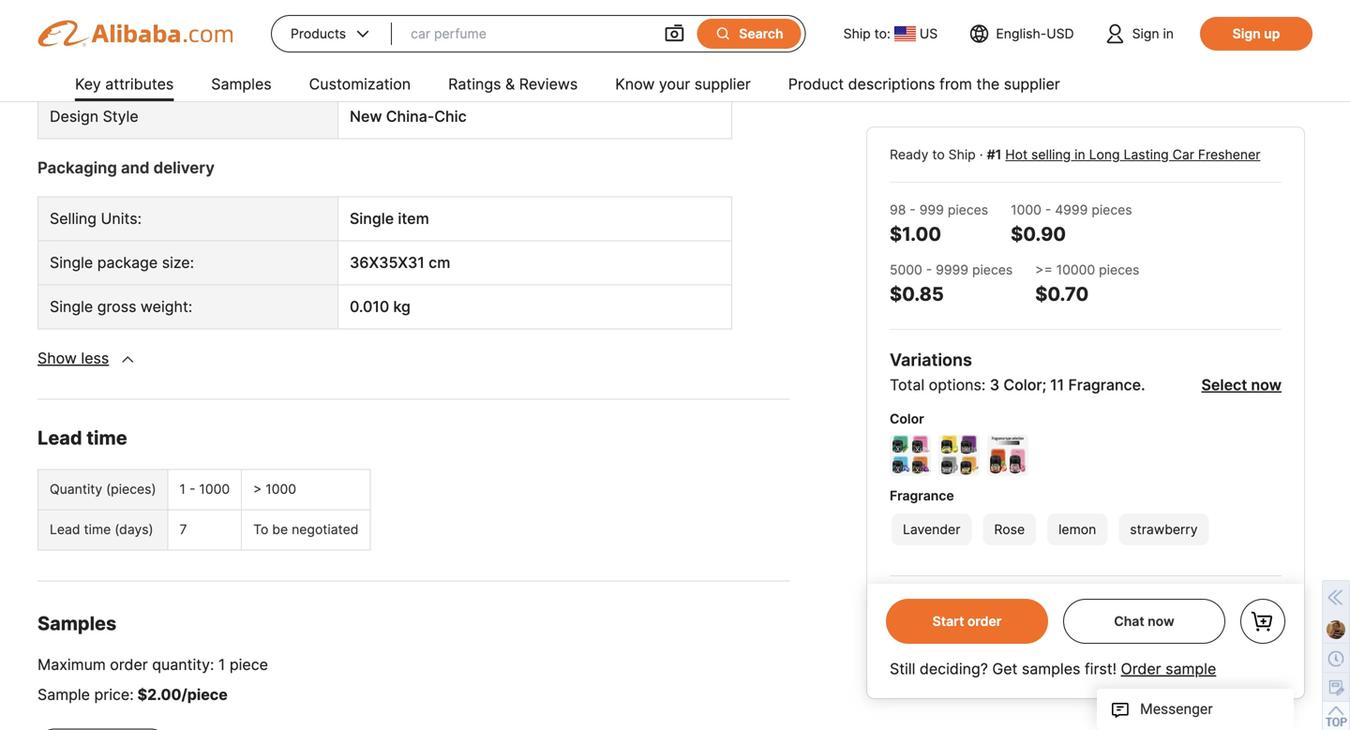 Task type: describe. For each thing, give the bounding box(es) containing it.
products
[[291, 26, 346, 42]]

order for maximum
[[110, 656, 148, 674]]

&
[[506, 75, 515, 93]]

0 horizontal spatial 1000
[[199, 482, 230, 497]]

rose
[[995, 522, 1025, 538]]

.
[[1141, 376, 1146, 394]]

samples
[[1022, 660, 1081, 679]]

lasting
[[1124, 147, 1169, 163]]


[[354, 24, 372, 43]]

key attributes
[[75, 75, 174, 93]]

sign up
[[1233, 26, 1281, 42]]

design
[[50, 107, 99, 126]]

customization link
[[309, 68, 411, 105]]

car
[[350, 63, 373, 82]]

packaging and delivery
[[38, 158, 215, 177]]

$0.90
[[1011, 223, 1066, 246]]

ready to ship
[[890, 147, 976, 163]]

variations
[[890, 350, 972, 370]]

quantity:
[[152, 656, 214, 674]]

moq
[[50, 19, 86, 37]]

membership benefits
[[890, 597, 1066, 618]]

benefits
[[998, 597, 1066, 618]]

know
[[616, 75, 655, 93]]

to be negotiated
[[253, 522, 359, 538]]

pieces for $1.00
[[948, 202, 989, 218]]

attributes
[[105, 75, 174, 93]]

pieces for $0.90
[[1092, 202, 1133, 218]]

purchase
[[890, 659, 967, 680]]

(pieces)
[[106, 482, 156, 497]]

0 horizontal spatial in
[[1075, 147, 1086, 163]]

details
[[971, 659, 1026, 680]]

chat now button
[[1115, 614, 1175, 630]]


[[664, 23, 686, 45]]

gross
[[97, 298, 136, 316]]

keywords
[[110, 63, 179, 82]]

to
[[933, 147, 945, 163]]

1 supplier from the left
[[695, 75, 751, 93]]

product for product keywords
[[50, 63, 105, 82]]

samples link
[[211, 68, 272, 105]]

0 vertical spatial 1
[[180, 482, 186, 497]]

to:
[[875, 26, 891, 42]]

options:
[[929, 376, 986, 394]]

sample
[[1166, 660, 1217, 679]]

lead time (days)
[[50, 522, 153, 538]]

;
[[1043, 376, 1047, 394]]

1 vertical spatial ship
[[949, 147, 976, 163]]

10000
[[1057, 262, 1096, 278]]

car
[[1173, 147, 1195, 163]]

ratings & reviews link
[[448, 68, 578, 105]]

single item
[[350, 210, 429, 228]]

item
[[398, 210, 429, 228]]

lead for lead time
[[38, 427, 82, 450]]

start
[[933, 614, 965, 630]]

english-usd
[[996, 26, 1074, 42]]

package
[[97, 254, 158, 272]]

customization
[[309, 75, 411, 93]]

key
[[75, 75, 101, 93]]

$2.00
[[138, 686, 182, 704]]

pieces inside >= 10000 pieces $0.70
[[1099, 262, 1140, 278]]

sample price: $2.00 / piece
[[38, 686, 228, 704]]

rose link
[[981, 512, 1038, 548]]

lemon link
[[1046, 512, 1110, 548]]

kg
[[393, 298, 411, 316]]

product descriptions from the supplier link
[[789, 68, 1061, 105]]

>=
[[1036, 262, 1053, 278]]

cm
[[429, 254, 451, 272]]

1 horizontal spatial 1000
[[266, 482, 296, 497]]

1000 inside 1000 - 4999 pieces $0.90
[[1011, 202, 1042, 218]]

2 supplier from the left
[[1004, 75, 1061, 93]]

999
[[920, 202, 944, 218]]

36x35x31 cm
[[350, 254, 451, 272]]

single for single gross weight:
[[50, 298, 93, 316]]

5000
[[890, 262, 923, 278]]

descriptions
[[848, 75, 936, 93]]

1 horizontal spatial fragrance
[[1069, 376, 1141, 394]]

quantity
[[50, 482, 102, 497]]

strawberry link
[[1117, 512, 1211, 548]]

size:
[[162, 254, 194, 272]]

0 horizontal spatial fragrance
[[890, 488, 955, 504]]

and
[[121, 158, 150, 177]]

- for $1.00
[[910, 202, 916, 218]]

still
[[890, 660, 916, 679]]

1 vertical spatial samples
[[38, 612, 117, 635]]

- for $0.90
[[1046, 202, 1052, 218]]

order sample link
[[1121, 660, 1217, 679]]

lavender link
[[890, 512, 974, 548]]

protection with
[[890, 685, 984, 701]]

order for start
[[968, 614, 1002, 630]]

less
[[81, 349, 109, 368]]

lavender
[[903, 522, 961, 538]]

1 - 1000
[[180, 482, 230, 497]]

chat
[[1115, 614, 1145, 630]]

0 vertical spatial ship
[[844, 26, 871, 42]]

0.010 kg
[[350, 298, 411, 316]]

price:
[[94, 686, 134, 704]]

piece for sample price: $2.00 / piece
[[187, 686, 228, 704]]

1000 - 4999 pieces $0.90
[[1011, 202, 1133, 246]]

maximum order quantity: 1 piece
[[38, 656, 268, 674]]



Task type: locate. For each thing, give the bounding box(es) containing it.
11
[[1051, 376, 1065, 394]]

chic
[[434, 107, 467, 126]]

- right (pieces)
[[189, 482, 196, 497]]

english-
[[996, 26, 1047, 42]]

pieces right 999
[[948, 202, 989, 218]]

quantity (pieces)
[[50, 482, 156, 497]]

in left sign up
[[1163, 26, 1174, 42]]

0 horizontal spatial ship
[[844, 26, 871, 42]]

design style
[[50, 107, 138, 126]]

with
[[958, 685, 984, 701]]

hot selling in  long lasting car freshener link
[[1006, 147, 1261, 163]]

hot
[[1006, 147, 1028, 163]]

time for lead time (days)
[[84, 522, 111, 538]]

1 horizontal spatial in
[[1163, 26, 1174, 42]]

2 vertical spatial single
[[50, 298, 93, 316]]

pieces right 9999
[[973, 262, 1013, 278]]

1 horizontal spatial now
[[1252, 376, 1282, 394]]

- inside 5000 - 9999 pieces $0.85
[[926, 262, 932, 278]]

total options: 3 color ; 11 fragrance .
[[890, 376, 1146, 394]]

search
[[739, 26, 784, 42]]

single left item
[[350, 210, 394, 228]]

1 right quantity:
[[218, 656, 225, 674]]

$1.00
[[890, 223, 942, 246]]

1 horizontal spatial supplier
[[1004, 75, 1061, 93]]

0.010
[[350, 298, 389, 316]]

show less link
[[38, 349, 109, 368]]

lead up quantity
[[38, 427, 82, 450]]

packaging
[[38, 158, 117, 177]]

supplier right your
[[695, 75, 751, 93]]

0 vertical spatial now
[[1252, 376, 1282, 394]]

0 horizontal spatial order
[[110, 656, 148, 674]]

1 vertical spatial now
[[1148, 614, 1175, 630]]

- inside 98 - 999 pieces $1.00
[[910, 202, 916, 218]]

up
[[1264, 26, 1281, 42]]

product
[[50, 63, 105, 82], [789, 75, 844, 93]]

0 horizontal spatial sign
[[1133, 26, 1160, 42]]

0 horizontal spatial 1
[[180, 482, 186, 497]]

0 vertical spatial piece
[[230, 656, 268, 674]]

0 vertical spatial samples
[[211, 75, 272, 93]]

0 vertical spatial fragrance
[[1069, 376, 1141, 394]]

product down ship to:
[[789, 75, 844, 93]]

0 horizontal spatial supplier
[[695, 75, 751, 93]]

0 vertical spatial single
[[350, 210, 394, 228]]

0 vertical spatial time
[[87, 427, 127, 450]]

products 
[[291, 24, 372, 43]]

now
[[1252, 376, 1282, 394], [1148, 614, 1175, 630]]

1 vertical spatial color
[[890, 411, 924, 427]]

china-
[[386, 107, 434, 126]]

1 vertical spatial single
[[50, 254, 93, 272]]

long
[[1089, 147, 1120, 163]]

single left gross
[[50, 298, 93, 316]]

show less
[[38, 349, 109, 368]]

single for single package size:
[[50, 254, 93, 272]]

1000
[[1011, 202, 1042, 218], [199, 482, 230, 497], [266, 482, 296, 497]]

ratings
[[448, 75, 501, 93]]

sign for sign in
[[1133, 26, 1160, 42]]

time
[[87, 427, 127, 450], [84, 522, 111, 538]]

1 vertical spatial 1
[[218, 656, 225, 674]]

pieces right the 10000 at the right of page
[[1099, 262, 1140, 278]]

1 vertical spatial lead
[[50, 522, 80, 538]]

lead down quantity
[[50, 522, 80, 538]]

key attributes link
[[75, 68, 174, 105]]

select now link
[[1202, 376, 1282, 394]]

1 sign from the left
[[1133, 26, 1160, 42]]

1 horizontal spatial order
[[968, 614, 1002, 630]]

2 horizontal spatial 1000
[[1011, 202, 1042, 218]]

0 horizontal spatial samples
[[38, 612, 117, 635]]

1 horizontal spatial sign
[[1233, 26, 1261, 42]]

piece right quantity:
[[230, 656, 268, 674]]

time up quantity (pieces)
[[87, 427, 127, 450]]

now right select
[[1252, 376, 1282, 394]]

know your supplier link
[[616, 68, 751, 105]]

7
[[180, 522, 187, 538]]

0 vertical spatial lead
[[38, 427, 82, 450]]

membership
[[890, 597, 994, 618]]

know your supplier
[[616, 75, 751, 93]]

sample
[[38, 686, 90, 704]]

0 horizontal spatial product
[[50, 63, 105, 82]]

time left '(days)'
[[84, 522, 111, 538]]

pieces right 4999
[[1092, 202, 1133, 218]]

5000 - 9999 pieces $0.85
[[890, 262, 1013, 306]]

piece for maximum order quantity: 1 piece
[[230, 656, 268, 674]]

piece
[[230, 656, 268, 674], [187, 686, 228, 704]]

from
[[940, 75, 973, 93]]

2 sign from the left
[[1233, 26, 1261, 42]]

lead
[[38, 427, 82, 450], [50, 522, 80, 538]]

single gross weight:
[[50, 298, 192, 316]]

pieces for $0.85
[[973, 262, 1013, 278]]

3
[[990, 376, 1000, 394]]

 search
[[715, 25, 784, 42]]

color down total
[[890, 411, 924, 427]]

- left 4999
[[1046, 202, 1052, 218]]

1 vertical spatial in
[[1075, 147, 1086, 163]]

lead for lead time (days)
[[50, 522, 80, 538]]

supplier right the
[[1004, 75, 1061, 93]]

1 horizontal spatial piece
[[230, 656, 268, 674]]

#1 hot selling in  long lasting car freshener
[[987, 147, 1261, 163]]

lemon
[[1059, 522, 1097, 538]]

now for chat now
[[1148, 614, 1175, 630]]

product up design
[[50, 63, 105, 82]]

0 horizontal spatial piece
[[187, 686, 228, 704]]

in left 'long'
[[1075, 147, 1086, 163]]

1 horizontal spatial samples
[[211, 75, 272, 93]]

total
[[890, 376, 925, 394]]

(days)
[[115, 522, 153, 538]]

single for single item
[[350, 210, 394, 228]]

car perfume text field
[[411, 17, 645, 51]]

sign right usd
[[1133, 26, 1160, 42]]

product for product descriptions from the supplier
[[789, 75, 844, 93]]

1 horizontal spatial product
[[789, 75, 844, 93]]

strawberry
[[1130, 522, 1198, 538]]

1000 left '>'
[[199, 482, 230, 497]]

- right 98 in the right top of the page
[[910, 202, 916, 218]]

1
[[180, 482, 186, 497], [218, 656, 225, 674]]

- right 5000
[[926, 262, 932, 278]]

/
[[182, 686, 187, 704]]

0 vertical spatial in
[[1163, 26, 1174, 42]]

reviews
[[519, 75, 578, 93]]

pieces inside 5000 - 9999 pieces $0.85
[[973, 262, 1013, 278]]

piece down quantity:
[[187, 686, 228, 704]]

- for $0.85
[[926, 262, 932, 278]]

selling
[[50, 210, 97, 228]]

arrow up image
[[122, 351, 133, 368]]

ship left to: on the right top of page
[[844, 26, 871, 42]]

1 horizontal spatial ship
[[949, 147, 976, 163]]

deciding?
[[920, 660, 988, 679]]

1 horizontal spatial color
[[1004, 376, 1043, 394]]

sign left up
[[1233, 26, 1261, 42]]

#1
[[987, 147, 1002, 163]]

single down selling
[[50, 254, 93, 272]]

select
[[1202, 376, 1248, 394]]

1000 up $0.90
[[1011, 202, 1042, 218]]

be
[[272, 522, 288, 538]]

purchase details
[[890, 659, 1026, 680]]

- inside 1000 - 4999 pieces $0.90
[[1046, 202, 1052, 218]]

1 up 7
[[180, 482, 186, 497]]

select now
[[1202, 376, 1282, 394]]

ship right to
[[949, 147, 976, 163]]


[[715, 25, 732, 42]]

> 1000
[[253, 482, 296, 497]]

fragrance
[[1069, 376, 1141, 394], [890, 488, 955, 504]]

pieces inside 1000 - 4999 pieces $0.90
[[1092, 202, 1133, 218]]

$0.70
[[1036, 283, 1089, 306]]

ship to:
[[844, 26, 891, 42]]

0 horizontal spatial now
[[1148, 614, 1175, 630]]

1 vertical spatial piece
[[187, 686, 228, 704]]

color right 3
[[1004, 376, 1043, 394]]

1 vertical spatial fragrance
[[890, 488, 955, 504]]

order up sample price: $2.00 / piece
[[110, 656, 148, 674]]

1 horizontal spatial 1
[[218, 656, 225, 674]]

still deciding? get samples first! order sample
[[890, 660, 1217, 679]]

now for select now
[[1252, 376, 1282, 394]]

order right start
[[968, 614, 1002, 630]]

0 horizontal spatial color
[[890, 411, 924, 427]]

time for lead time
[[87, 427, 127, 450]]

the
[[977, 75, 1000, 93]]

0 vertical spatial order
[[968, 614, 1002, 630]]

now right chat
[[1148, 614, 1175, 630]]

lead time
[[38, 427, 127, 450]]

1 vertical spatial time
[[84, 522, 111, 538]]

sign for sign up
[[1233, 26, 1261, 42]]

0 vertical spatial color
[[1004, 376, 1043, 394]]

1000 right '>'
[[266, 482, 296, 497]]

fragrance right 11
[[1069, 376, 1141, 394]]

1 vertical spatial order
[[110, 656, 148, 674]]

4999
[[1055, 202, 1088, 218]]

weight:
[[141, 298, 192, 316]]

pieces inside 98 - 999 pieces $1.00
[[948, 202, 989, 218]]

fragrance up lavender link
[[890, 488, 955, 504]]

order inside button
[[968, 614, 1002, 630]]

first!
[[1085, 660, 1117, 679]]

9999
[[936, 262, 969, 278]]



Task type: vqa. For each thing, say whether or not it's contained in the screenshot.
descriptions
yes



